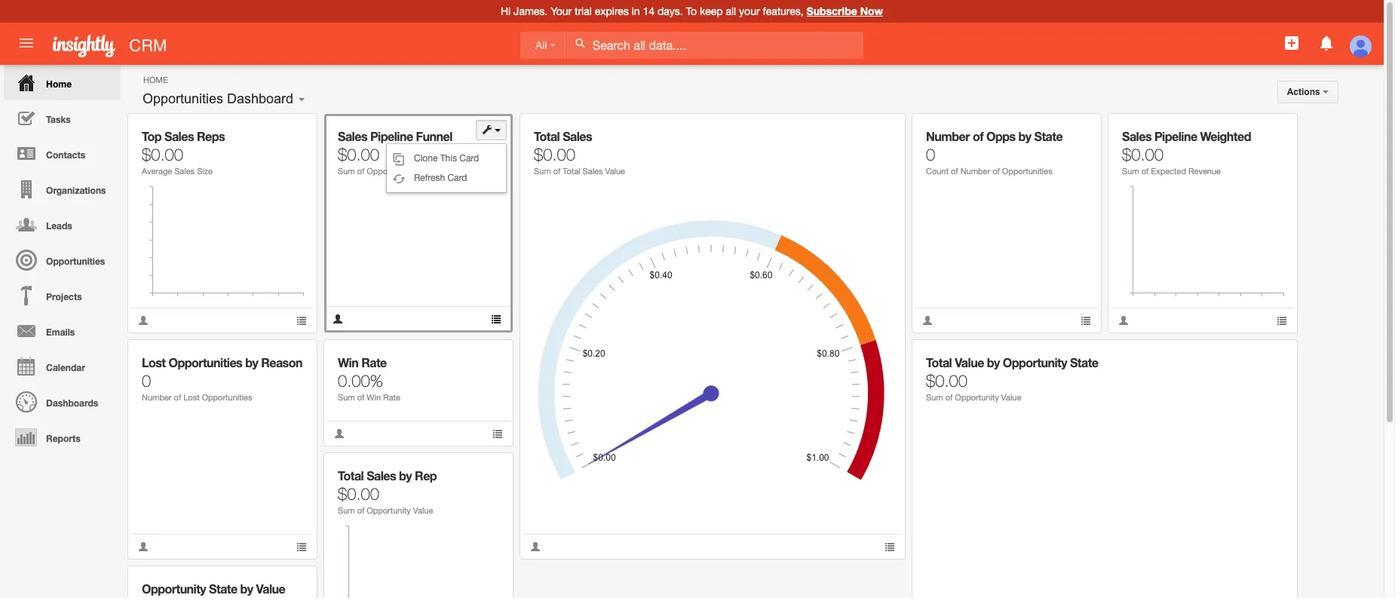 Task type: describe. For each thing, give the bounding box(es) containing it.
of inside sales pipeline funnel $0.00 sum of opportunity value
[[357, 167, 365, 176]]

dashboards
[[46, 398, 98, 409]]

leads link
[[4, 207, 121, 242]]

days.
[[658, 5, 683, 17]]

user image for number of opps by state
[[923, 315, 933, 326]]

0 inside number of opps by state 0 count of number of opportunities
[[926, 145, 936, 164]]

number inside lost opportunities by reason 0 number of lost opportunities
[[142, 393, 172, 402]]

lost opportunities by reason link
[[142, 355, 302, 370]]

refresh card
[[414, 173, 467, 183]]

of inside total sales by rep $0.00 sum of opportunity value
[[357, 506, 365, 515]]

0 horizontal spatial list image
[[296, 542, 307, 552]]

total for $0.00
[[926, 355, 952, 370]]

lost opportunities by reason 0 number of lost opportunities
[[142, 355, 302, 402]]

contacts
[[46, 149, 85, 161]]

clone
[[414, 153, 438, 164]]

wrench image for average
[[286, 124, 296, 135]]

trial
[[575, 5, 592, 17]]

all
[[536, 39, 547, 51]]

tasks link
[[4, 100, 121, 136]]

reports link
[[4, 419, 121, 455]]

opportunity inside sales pipeline funnel $0.00 sum of opportunity value
[[367, 167, 411, 176]]

Search all data.... text field
[[566, 32, 864, 59]]

by for sum
[[399, 468, 412, 483]]

dashboards link
[[4, 384, 121, 419]]

calendar
[[46, 362, 85, 373]]

average
[[142, 167, 172, 176]]

notifications image
[[1318, 34, 1336, 52]]

total value by opportunity state link
[[926, 355, 1099, 370]]

number of opps by state link
[[926, 129, 1063, 143]]

clone this card
[[414, 153, 479, 164]]

opportunity state by value link
[[142, 582, 285, 596]]

features,
[[763, 5, 804, 17]]

opportunity inside total sales by rep $0.00 sum of opportunity value
[[367, 506, 411, 515]]

0 inside lost opportunities by reason 0 number of lost opportunities
[[142, 371, 151, 391]]

top
[[142, 129, 161, 143]]

opportunities inside number of opps by state 0 count of number of opportunities
[[1002, 167, 1053, 176]]

weighted
[[1201, 129, 1251, 143]]

emails
[[46, 327, 75, 338]]

1 vertical spatial win
[[367, 393, 381, 402]]

0 vertical spatial lost
[[142, 355, 166, 370]]

$0.00 inside total sales $0.00 sum of total sales value
[[534, 145, 576, 164]]

1 vertical spatial rate
[[383, 393, 401, 402]]

organizations
[[46, 185, 106, 196]]

leads
[[46, 220, 72, 232]]

sum inside total value by opportunity state $0.00 sum of opportunity value
[[926, 393, 943, 402]]

opportunities dashboard
[[143, 91, 294, 106]]

card inside clone this card button
[[460, 153, 479, 164]]

total sales link
[[534, 129, 592, 143]]

14
[[643, 5, 655, 17]]

0 horizontal spatial state
[[209, 582, 237, 596]]

list image for funnel
[[491, 314, 502, 324]]

value inside total sales $0.00 sum of total sales value
[[605, 167, 625, 176]]

sales inside sales pipeline weighted $0.00 sum of expected revenue
[[1123, 129, 1152, 143]]

total for total
[[534, 129, 560, 143]]

actions
[[1287, 87, 1323, 97]]

james.
[[514, 5, 548, 17]]

revenue
[[1189, 167, 1221, 176]]

sum inside sales pipeline funnel $0.00 sum of opportunity value
[[338, 167, 355, 176]]

of inside total value by opportunity state $0.00 sum of opportunity value
[[946, 393, 953, 402]]

value inside total sales by rep $0.00 sum of opportunity value
[[413, 506, 433, 515]]

of inside total sales $0.00 sum of total sales value
[[553, 167, 561, 176]]

win rate link
[[338, 355, 387, 370]]

number of opps by state 0 count of number of opportunities
[[926, 129, 1063, 176]]

list image for reps
[[296, 315, 307, 326]]

$0.00 inside top sales reps $0.00 average sales size
[[142, 145, 183, 164]]

projects link
[[4, 278, 121, 313]]

sum inside sales pipeline weighted $0.00 sum of expected revenue
[[1123, 167, 1140, 176]]

contacts link
[[4, 136, 121, 171]]

sales pipeline funnel $0.00 sum of opportunity value
[[338, 129, 452, 176]]

$0.00 inside total value by opportunity state $0.00 sum of opportunity value
[[926, 371, 968, 391]]

card inside 'refresh card' button
[[448, 173, 467, 183]]

wrench image for sum
[[1266, 124, 1277, 135]]

in
[[632, 5, 640, 17]]

rep
[[415, 468, 437, 483]]

to
[[686, 5, 697, 17]]

value inside sales pipeline funnel $0.00 sum of opportunity value
[[413, 167, 433, 176]]

opportunity state by value
[[142, 582, 285, 596]]

opps
[[987, 129, 1016, 143]]

reports
[[46, 433, 80, 444]]

refresh card button
[[387, 168, 506, 188]]

pipeline for weighted
[[1155, 129, 1198, 143]]

sum inside total sales $0.00 sum of total sales value
[[534, 167, 551, 176]]



Task type: locate. For each thing, give the bounding box(es) containing it.
$0.00 up expected
[[1123, 145, 1164, 164]]

sales pipeline weighted $0.00 sum of expected revenue
[[1123, 129, 1251, 176]]

home inside "link"
[[46, 78, 72, 90]]

pipeline inside sales pipeline weighted $0.00 sum of expected revenue
[[1155, 129, 1198, 143]]

top sales reps link
[[142, 129, 225, 143]]

home link
[[4, 65, 121, 100]]

clone this card button
[[387, 149, 506, 168]]

this
[[440, 153, 457, 164]]

total
[[534, 129, 560, 143], [563, 167, 581, 176], [926, 355, 952, 370], [338, 468, 364, 483]]

pipeline for funnel
[[370, 129, 413, 143]]

rate
[[361, 355, 387, 370], [383, 393, 401, 402]]

number up count
[[926, 129, 970, 143]]

of left expected
[[1142, 167, 1149, 176]]

$0.00 inside sales pipeline funnel $0.00 sum of opportunity value
[[338, 145, 379, 164]]

2 user image from the left
[[530, 542, 541, 552]]

hi
[[501, 5, 511, 17]]

0 horizontal spatial win
[[338, 355, 359, 370]]

value
[[413, 167, 433, 176], [605, 167, 625, 176], [955, 355, 984, 370], [1002, 393, 1022, 402], [413, 506, 433, 515], [256, 582, 285, 596]]

wrench image
[[874, 124, 885, 135], [1070, 124, 1081, 135], [286, 351, 296, 361], [482, 351, 492, 361], [1266, 351, 1277, 361]]

pipeline inside sales pipeline funnel $0.00 sum of opportunity value
[[370, 129, 413, 143]]

rate up 0.00%
[[361, 355, 387, 370]]

of right count
[[951, 167, 959, 176]]

subscribe now link
[[807, 5, 883, 17]]

by for $0.00
[[987, 355, 1000, 370]]

opportunities dashboard button
[[137, 88, 299, 110]]

card right this
[[460, 153, 479, 164]]

user image for top sales reps
[[138, 315, 149, 326]]

sales
[[164, 129, 194, 143], [338, 129, 367, 143], [563, 129, 592, 143], [1123, 129, 1152, 143], [174, 167, 195, 176], [583, 167, 603, 176], [367, 468, 396, 483]]

win down 0.00%
[[367, 393, 381, 402]]

number down lost opportunities by reason link
[[142, 393, 172, 402]]

all link
[[521, 32, 566, 59]]

number
[[926, 129, 970, 143], [961, 167, 991, 176], [142, 393, 172, 402]]

number right count
[[961, 167, 991, 176]]

reason
[[261, 355, 302, 370]]

rate down "win rate" link
[[383, 393, 401, 402]]

total inside total sales by rep $0.00 sum of opportunity value
[[338, 468, 364, 483]]

your
[[739, 5, 760, 17]]

1 vertical spatial number
[[961, 167, 991, 176]]

2 vertical spatial number
[[142, 393, 172, 402]]

list image
[[491, 314, 502, 324], [296, 315, 307, 326], [493, 428, 503, 439], [885, 542, 895, 552]]

$0.00 down total value by opportunity state link
[[926, 371, 968, 391]]

list image
[[1081, 315, 1092, 326], [1277, 315, 1288, 326], [296, 542, 307, 552]]

keep
[[700, 5, 723, 17]]

state for 0
[[1035, 129, 1063, 143]]

2 horizontal spatial state
[[1070, 355, 1099, 370]]

your
[[551, 5, 572, 17]]

2 horizontal spatial list image
[[1277, 315, 1288, 326]]

0 horizontal spatial 0
[[142, 371, 151, 391]]

top sales reps $0.00 average sales size
[[142, 129, 225, 176]]

0 vertical spatial card
[[460, 153, 479, 164]]

refresh
[[414, 173, 445, 183]]

emails link
[[4, 313, 121, 349]]

1 horizontal spatial list image
[[1081, 315, 1092, 326]]

total sales by rep link
[[338, 468, 437, 483]]

1 horizontal spatial 0
[[926, 145, 936, 164]]

actions button
[[1278, 81, 1339, 103]]

sales pipeline weighted link
[[1123, 129, 1251, 143]]

home
[[143, 75, 168, 84], [46, 78, 72, 90]]

now
[[860, 5, 883, 17]]

opportunities inside button
[[143, 91, 223, 106]]

0 vertical spatial state
[[1035, 129, 1063, 143]]

0
[[926, 145, 936, 164], [142, 371, 151, 391]]

count
[[926, 167, 949, 176]]

navigation
[[0, 65, 121, 455]]

sum
[[338, 167, 355, 176], [534, 167, 551, 176], [1123, 167, 1140, 176], [338, 393, 355, 402], [926, 393, 943, 402], [338, 506, 355, 515]]

of
[[973, 129, 984, 143], [357, 167, 365, 176], [553, 167, 561, 176], [951, 167, 959, 176], [993, 167, 1000, 176], [1142, 167, 1149, 176], [174, 393, 181, 402], [357, 393, 365, 402], [946, 393, 953, 402], [357, 506, 365, 515]]

$0.00 down sales pipeline funnel link
[[338, 145, 379, 164]]

opportunities
[[143, 91, 223, 106], [1002, 167, 1053, 176], [46, 256, 105, 267], [169, 355, 242, 370], [202, 393, 252, 402]]

pipeline up expected
[[1155, 129, 1198, 143]]

2 pipeline from the left
[[1155, 129, 1198, 143]]

sales pipeline funnel link
[[338, 129, 452, 143]]

sum inside total sales by rep $0.00 sum of opportunity value
[[338, 506, 355, 515]]

by inside lost opportunities by reason 0 number of lost opportunities
[[245, 355, 258, 370]]

0 vertical spatial number
[[926, 129, 970, 143]]

of down 0.00%
[[357, 393, 365, 402]]

by for number
[[245, 355, 258, 370]]

of left opps
[[973, 129, 984, 143]]

of down total value by opportunity state link
[[946, 393, 953, 402]]

reps
[[197, 129, 225, 143]]

projects
[[46, 291, 82, 303]]

of down sales pipeline funnel link
[[357, 167, 365, 176]]

1 vertical spatial card
[[448, 173, 467, 183]]

of down number of opps by state link
[[993, 167, 1000, 176]]

home up tasks link
[[46, 78, 72, 90]]

state inside total value by opportunity state $0.00 sum of opportunity value
[[1070, 355, 1099, 370]]

card down this
[[448, 173, 467, 183]]

0 vertical spatial rate
[[361, 355, 387, 370]]

0 horizontal spatial lost
[[142, 355, 166, 370]]

of inside lost opportunities by reason 0 number of lost opportunities
[[174, 393, 181, 402]]

list image for $0.00
[[1277, 315, 1288, 326]]

wrench image for $0.00
[[482, 464, 492, 475]]

0.00%
[[338, 371, 383, 391]]

total for sum
[[338, 468, 364, 483]]

lost
[[142, 355, 166, 370], [183, 393, 200, 402]]

expected
[[1151, 167, 1187, 176]]

opportunities link
[[4, 242, 121, 278]]

all
[[726, 5, 736, 17]]

pipeline
[[370, 129, 413, 143], [1155, 129, 1198, 143]]

organizations link
[[4, 171, 121, 207]]

2 vertical spatial state
[[209, 582, 237, 596]]

1 horizontal spatial win
[[367, 393, 381, 402]]

of down "total sales" link
[[553, 167, 561, 176]]

opportunity
[[367, 167, 411, 176], [1003, 355, 1067, 370], [955, 393, 999, 402], [367, 506, 411, 515], [142, 582, 206, 596]]

$0.00 down "total sales" link
[[534, 145, 576, 164]]

user image
[[138, 542, 149, 552], [530, 542, 541, 552]]

1 horizontal spatial state
[[1035, 129, 1063, 143]]

0 vertical spatial 0
[[926, 145, 936, 164]]

$0.00
[[142, 145, 183, 164], [338, 145, 379, 164], [534, 145, 576, 164], [1123, 145, 1164, 164], [926, 371, 968, 391], [338, 484, 379, 504]]

of down lost opportunities by reason link
[[174, 393, 181, 402]]

1 horizontal spatial pipeline
[[1155, 129, 1198, 143]]

win rate 0.00% sum of win rate
[[338, 355, 401, 402]]

calendar link
[[4, 349, 121, 384]]

0 horizontal spatial home
[[46, 78, 72, 90]]

tasks
[[46, 114, 71, 125]]

1 user image from the left
[[138, 542, 149, 552]]

dashboard
[[227, 91, 294, 106]]

crm
[[129, 36, 167, 55]]

user image for sales pipeline funnel
[[333, 314, 343, 324]]

$0.00 inside sales pipeline weighted $0.00 sum of expected revenue
[[1123, 145, 1164, 164]]

0 horizontal spatial pipeline
[[370, 129, 413, 143]]

of inside the win rate 0.00% sum of win rate
[[357, 393, 365, 402]]

1 horizontal spatial lost
[[183, 393, 200, 402]]

win up 0.00%
[[338, 355, 359, 370]]

of inside sales pipeline weighted $0.00 sum of expected revenue
[[1142, 167, 1149, 176]]

1 horizontal spatial home
[[143, 75, 168, 84]]

by inside number of opps by state 0 count of number of opportunities
[[1019, 129, 1032, 143]]

$0.00 down total sales by rep link
[[338, 484, 379, 504]]

$0.00 inside total sales by rep $0.00 sum of opportunity value
[[338, 484, 379, 504]]

by
[[1019, 129, 1032, 143], [245, 355, 258, 370], [987, 355, 1000, 370], [399, 468, 412, 483], [240, 582, 253, 596]]

1 horizontal spatial user image
[[530, 542, 541, 552]]

home down crm at left
[[143, 75, 168, 84]]

1 vertical spatial 0
[[142, 371, 151, 391]]

sales inside total sales by rep $0.00 sum of opportunity value
[[367, 468, 396, 483]]

list image for $0.00
[[885, 542, 895, 552]]

state inside number of opps by state 0 count of number of opportunities
[[1035, 129, 1063, 143]]

win
[[338, 355, 359, 370], [367, 393, 381, 402]]

state
[[1035, 129, 1063, 143], [1070, 355, 1099, 370], [209, 582, 237, 596]]

sales inside sales pipeline funnel $0.00 sum of opportunity value
[[338, 129, 367, 143]]

list image for by
[[1081, 315, 1092, 326]]

wrench image
[[286, 124, 296, 135], [482, 124, 492, 135], [1266, 124, 1277, 135], [482, 464, 492, 475], [286, 577, 296, 588]]

$0.00 up average
[[142, 145, 183, 164]]

navigation containing home
[[0, 65, 121, 455]]

1 vertical spatial state
[[1070, 355, 1099, 370]]

expires
[[595, 5, 629, 17]]

by inside total value by opportunity state $0.00 sum of opportunity value
[[987, 355, 1000, 370]]

funnel
[[416, 129, 452, 143]]

by inside total sales by rep $0.00 sum of opportunity value
[[399, 468, 412, 483]]

total value by opportunity state $0.00 sum of opportunity value
[[926, 355, 1099, 402]]

hi james. your trial expires in 14 days. to keep all your features, subscribe now
[[501, 5, 883, 17]]

subscribe
[[807, 5, 858, 17]]

state for $0.00
[[1070, 355, 1099, 370]]

white image
[[575, 38, 585, 48]]

total sales by rep $0.00 sum of opportunity value
[[338, 468, 437, 515]]

1 vertical spatial lost
[[183, 393, 200, 402]]

total sales $0.00 sum of total sales value
[[534, 129, 625, 176]]

0 vertical spatial win
[[338, 355, 359, 370]]

of down total sales by rep link
[[357, 506, 365, 515]]

size
[[197, 167, 213, 176]]

1 pipeline from the left
[[370, 129, 413, 143]]

card
[[460, 153, 479, 164], [448, 173, 467, 183]]

sum inside the win rate 0.00% sum of win rate
[[338, 393, 355, 402]]

total inside total value by opportunity state $0.00 sum of opportunity value
[[926, 355, 952, 370]]

pipeline left funnel
[[370, 129, 413, 143]]

0 horizontal spatial user image
[[138, 542, 149, 552]]

user image
[[333, 314, 343, 324], [138, 315, 149, 326], [923, 315, 933, 326], [1119, 315, 1129, 326], [334, 428, 345, 439]]

user image for sales pipeline weighted
[[1119, 315, 1129, 326]]



Task type: vqa. For each thing, say whether or not it's contained in the screenshot.
the top User Settings LINK
no



